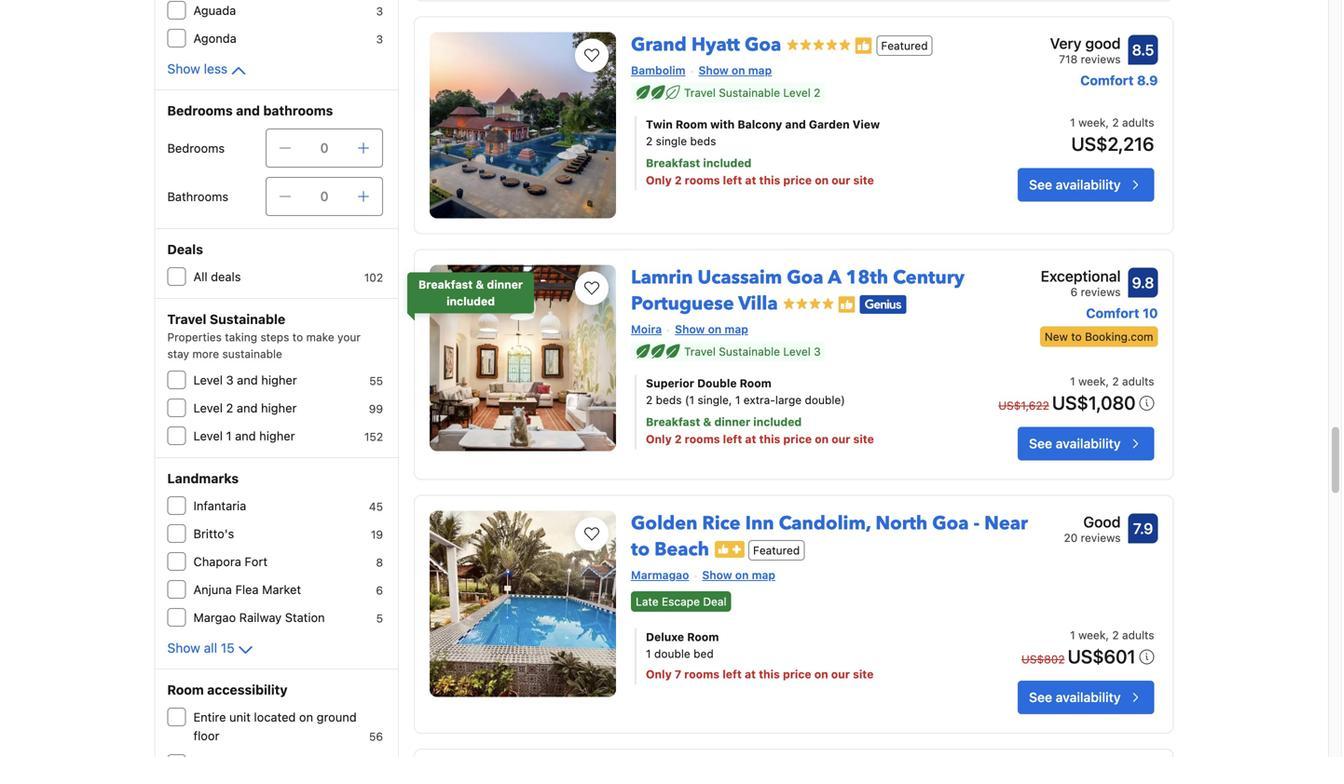 Task type: locate. For each thing, give the bounding box(es) containing it.
price
[[783, 174, 812, 187], [783, 433, 812, 446], [783, 668, 812, 681]]

0 vertical spatial higher
[[261, 373, 297, 387]]

0 vertical spatial our
[[832, 174, 851, 187]]

to up the marmagao
[[631, 537, 650, 563]]

2 vertical spatial higher
[[259, 429, 295, 443]]

2 vertical spatial map
[[752, 569, 776, 582]]

infantaria
[[193, 499, 246, 513]]

2 vertical spatial only
[[646, 668, 672, 681]]

2 vertical spatial see availability link
[[1018, 681, 1154, 715]]

beds down with
[[690, 135, 716, 148]]

show on map
[[699, 64, 772, 77], [675, 323, 748, 336], [702, 569, 776, 582]]

only left 7
[[646, 668, 672, 681]]

availability for grand hyatt goa
[[1056, 177, 1121, 192]]

at down 'extra-'
[[745, 433, 756, 446]]

, up us$2,216
[[1106, 116, 1109, 129]]

1 rooms from the top
[[685, 174, 720, 187]]

century
[[893, 265, 965, 291]]

0 vertical spatial dinner
[[487, 278, 523, 291]]

3 left from the top
[[723, 668, 742, 681]]

breakfast down 'single'
[[646, 157, 700, 170]]

2 vertical spatial reviews
[[1081, 532, 1121, 545]]

room up bed
[[687, 631, 719, 644]]

see availability link for grand hyatt goa
[[1018, 168, 1154, 202]]

2 only from the top
[[646, 433, 672, 446]]

0 vertical spatial site
[[853, 174, 874, 187]]

deals
[[167, 242, 203, 257]]

room accessibility
[[167, 683, 288, 698]]

2 vertical spatial ,
[[1106, 629, 1109, 642]]

1 horizontal spatial to
[[631, 537, 650, 563]]

1 vertical spatial see
[[1029, 436, 1052, 452]]

2 vertical spatial goa
[[932, 511, 969, 537]]

1 vertical spatial dinner
[[714, 416, 751, 429]]

0 vertical spatial &
[[476, 278, 484, 291]]

reviews for good
[[1081, 532, 1121, 545]]

rooms inside deluxe room 1 double bed only 7 rooms left at this price on our site
[[684, 668, 720, 681]]

on down the garden
[[815, 174, 829, 187]]

3 availability from the top
[[1056, 690, 1121, 705]]

show for golden
[[702, 569, 732, 582]]

1 vertical spatial adults
[[1122, 375, 1154, 388]]

twin
[[646, 118, 673, 131]]

comfort down the very good 718 reviews
[[1081, 73, 1134, 88]]

see availability down us$1,080
[[1029, 436, 1121, 452]]

travel up double
[[684, 345, 716, 358]]

0 vertical spatial ,
[[1106, 116, 1109, 129]]

our inside superior double room 2 beds (1 single, 1 extra-large double) breakfast & dinner included only 2 rooms left at this price on our site
[[832, 433, 851, 446]]

0 vertical spatial rooms
[[685, 174, 720, 187]]

map
[[748, 64, 772, 77], [725, 323, 748, 336], [752, 569, 776, 582]]

see availability for lamrin ucassaim goa a 18th century portuguese villa
[[1029, 436, 1121, 452]]

1 vertical spatial price
[[783, 433, 812, 446]]

1 vertical spatial only
[[646, 433, 672, 446]]

railway
[[239, 611, 282, 625]]

exceptional element
[[1040, 265, 1121, 288]]

1 0 from the top
[[320, 140, 329, 156]]

0 vertical spatial week
[[1079, 116, 1106, 129]]

this inside deluxe room 1 double bed only 7 rooms left at this price on our site
[[759, 668, 780, 681]]

and down 'level 2 and higher'
[[235, 429, 256, 443]]

6 down 8
[[376, 584, 383, 598]]

availability down us$2,216
[[1056, 177, 1121, 192]]

1 vertical spatial map
[[725, 323, 748, 336]]

1 vertical spatial week
[[1079, 375, 1106, 388]]

comfort up booking.com
[[1086, 306, 1140, 321]]

this down balcony
[[759, 174, 781, 187]]

3 site from the top
[[853, 668, 874, 681]]

good element
[[1064, 511, 1121, 534]]

0 vertical spatial travel
[[684, 86, 716, 99]]

dinner
[[487, 278, 523, 291], [714, 416, 751, 429]]

bathrooms
[[263, 103, 333, 118]]

1 vertical spatial this
[[759, 433, 781, 446]]

only down 'single'
[[646, 174, 672, 187]]

1 vertical spatial comfort
[[1086, 306, 1140, 321]]

2 vertical spatial left
[[723, 668, 742, 681]]

this property is part of our preferred partner programme. it is committed to providing commendable service and good value. it will pay us a higher commission if you make a booking. image up view
[[854, 36, 873, 55]]

2 vertical spatial show on map
[[702, 569, 776, 582]]

0 vertical spatial this property is part of our preferred partner programme. it is committed to providing commendable service and good value. it will pay us a higher commission if you make a booking. image
[[854, 36, 873, 55]]

week for us$601
[[1079, 629, 1106, 642]]

comfort inside comfort 10 new to booking.com
[[1086, 306, 1140, 321]]

stay
[[167, 348, 189, 361]]

1 week , 2 adults for us$601
[[1070, 629, 1154, 642]]

site down view
[[853, 174, 874, 187]]

1 site from the top
[[853, 174, 874, 187]]

breakfast inside 'breakfast & dinner included'
[[419, 278, 473, 291]]

map up travel sustainable level 3
[[725, 323, 748, 336]]

15
[[221, 641, 235, 656]]

1 up us$2,216
[[1070, 116, 1075, 129]]

1 see availability from the top
[[1029, 177, 1121, 192]]

and down sustainable
[[237, 373, 258, 387]]

show on map for ucassaim
[[675, 323, 748, 336]]

see availability
[[1029, 177, 1121, 192], [1029, 436, 1121, 452], [1029, 690, 1121, 705]]

higher down 'level 2 and higher'
[[259, 429, 295, 443]]

sustainable
[[719, 86, 780, 99], [210, 312, 285, 327], [719, 345, 780, 358]]

on left ground
[[299, 711, 313, 725]]

0 vertical spatial at
[[745, 174, 756, 187]]

on inside deluxe room 1 double bed only 7 rooms left at this price on our site
[[814, 668, 828, 681]]

show on map down portuguese
[[675, 323, 748, 336]]

bedrooms for bedrooms and bathrooms
[[167, 103, 233, 118]]

level
[[783, 86, 811, 99], [783, 345, 811, 358], [193, 373, 223, 387], [193, 401, 223, 415], [193, 429, 223, 443]]

1 vertical spatial &
[[703, 416, 712, 429]]

1 adults from the top
[[1122, 116, 1154, 129]]

only down superior
[[646, 433, 672, 446]]

show on map up deal
[[702, 569, 776, 582]]

less
[[204, 61, 228, 76]]

on down double)
[[815, 433, 829, 446]]

comfort for 10
[[1086, 306, 1140, 321]]

2 vertical spatial site
[[853, 668, 874, 681]]

3 adults from the top
[[1122, 629, 1154, 642]]

1 vertical spatial higher
[[261, 401, 297, 415]]

ground
[[317, 711, 357, 725]]

level up landmarks
[[193, 429, 223, 443]]

goa inside lamrin ucassaim goa a 18th century portuguese villa
[[787, 265, 824, 291]]

level for level 1 and higher
[[193, 429, 223, 443]]

0 horizontal spatial 6
[[376, 584, 383, 598]]

this property is part of our preferred plus programme. it is committed to providing outstanding service and excellent value. it will pay us a higher commission if you make a booking. image
[[715, 542, 745, 558], [715, 542, 745, 558]]

travel sustainable level 2
[[684, 86, 821, 99]]

at inside twin room with balcony and garden view 2 single beds breakfast included only 2 rooms left at this price on our site
[[745, 174, 756, 187]]

exceptional 6 reviews
[[1041, 267, 1121, 299]]

see for grand hyatt goa
[[1029, 177, 1052, 192]]

2 left from the top
[[723, 433, 742, 446]]

0 vertical spatial this
[[759, 174, 781, 187]]

0 vertical spatial reviews
[[1081, 53, 1121, 66]]

breakfast down (1
[[646, 416, 700, 429]]

sustainable up double
[[719, 345, 780, 358]]

travel sustainable properties taking steps to make your stay more sustainable
[[167, 312, 361, 361]]

rooms down single,
[[685, 433, 720, 446]]

reviews for exceptional
[[1081, 286, 1121, 299]]

0 horizontal spatial dinner
[[487, 278, 523, 291]]

0 horizontal spatial beds
[[656, 394, 682, 407]]

candolim,
[[779, 511, 871, 537]]

7.9
[[1133, 520, 1153, 538]]

level down more
[[193, 373, 223, 387]]

bedrooms down show less dropdown button
[[167, 103, 233, 118]]

1 horizontal spatial featured
[[881, 39, 928, 52]]

week up us$2,216
[[1079, 116, 1106, 129]]

1 inside the '1 week , 2 adults us$2,216'
[[1070, 116, 1075, 129]]

view
[[853, 118, 880, 131]]

on down deluxe room link
[[814, 668, 828, 681]]

45
[[369, 501, 383, 514]]

deluxe room 1 double bed only 7 rooms left at this price on our site
[[646, 631, 874, 681]]

0 vertical spatial see availability
[[1029, 177, 1121, 192]]

to inside the travel sustainable properties taking steps to make your stay more sustainable
[[293, 331, 303, 344]]

, up us$601
[[1106, 629, 1109, 642]]

1 horizontal spatial dinner
[[714, 416, 751, 429]]

this property is part of our preferred partner programme. it is committed to providing commendable service and good value. it will pay us a higher commission if you make a booking. image up view
[[854, 36, 873, 55]]

show up deal
[[702, 569, 732, 582]]

2 vertical spatial see
[[1029, 690, 1052, 705]]

1 vertical spatial availability
[[1056, 436, 1121, 452]]

double
[[697, 377, 737, 390]]

1 vertical spatial included
[[447, 295, 495, 308]]

0 vertical spatial beds
[[690, 135, 716, 148]]

adults down booking.com
[[1122, 375, 1154, 388]]

price down twin room with balcony and garden view link at the top of the page
[[783, 174, 812, 187]]

site inside deluxe room 1 double bed only 7 rooms left at this price on our site
[[853, 668, 874, 681]]

0 vertical spatial sustainable
[[719, 86, 780, 99]]

0 vertical spatial price
[[783, 174, 812, 187]]

1 down deluxe at the bottom of page
[[646, 648, 651, 661]]

6 inside exceptional 6 reviews
[[1071, 286, 1078, 299]]

our down the garden
[[832, 174, 851, 187]]

room up 'single'
[[676, 118, 708, 131]]

entire
[[193, 711, 226, 725]]

1 1 week , 2 adults from the top
[[1070, 375, 1154, 388]]

higher down level 3 and higher
[[261, 401, 297, 415]]

garden
[[809, 118, 850, 131]]

1 only from the top
[[646, 174, 672, 187]]

2 site from the top
[[853, 433, 874, 446]]

our
[[832, 174, 851, 187], [832, 433, 851, 446], [831, 668, 850, 681]]

at down balcony
[[745, 174, 756, 187]]

reviews inside the very good 718 reviews
[[1081, 53, 1121, 66]]

show down portuguese
[[675, 323, 705, 336]]

map down inn
[[752, 569, 776, 582]]

this property is part of our preferred partner programme. it is committed to providing commendable service and good value. it will pay us a higher commission if you make a booking. image
[[854, 36, 873, 55], [838, 296, 856, 314]]

beds down superior
[[656, 394, 682, 407]]

scored 7.9 element
[[1128, 514, 1158, 544]]

reviews inside exceptional 6 reviews
[[1081, 286, 1121, 299]]

2 1 week , 2 adults from the top
[[1070, 629, 1154, 642]]

2 see availability from the top
[[1029, 436, 1121, 452]]

this down deluxe room link
[[759, 668, 780, 681]]

1 availability from the top
[[1056, 177, 1121, 192]]

2 horizontal spatial to
[[1071, 330, 1082, 343]]

room inside twin room with balcony and garden view 2 single beds breakfast included only 2 rooms left at this price on our site
[[676, 118, 708, 131]]

2 vertical spatial week
[[1079, 629, 1106, 642]]

at
[[745, 174, 756, 187], [745, 433, 756, 446], [745, 668, 756, 681]]

site down deluxe room link
[[853, 668, 874, 681]]

1 vertical spatial bedrooms
[[167, 141, 225, 155]]

1 vertical spatial our
[[832, 433, 851, 446]]

1 horizontal spatial goa
[[787, 265, 824, 291]]

map up travel sustainable level 2
[[748, 64, 772, 77]]

1 see from the top
[[1029, 177, 1052, 192]]

travel up properties
[[167, 312, 206, 327]]

show down hyatt
[[699, 64, 729, 77]]

3 reviews from the top
[[1081, 532, 1121, 545]]

2 this from the top
[[759, 433, 781, 446]]

adults up us$601
[[1122, 629, 1154, 642]]

goa left the a
[[787, 265, 824, 291]]

3 rooms from the top
[[684, 668, 720, 681]]

0 vertical spatial bedrooms
[[167, 103, 233, 118]]

superior double room link
[[646, 375, 961, 392]]

see availability down us$2,216
[[1029, 177, 1121, 192]]

2 vertical spatial adults
[[1122, 629, 1154, 642]]

balcony
[[738, 118, 782, 131]]

good 20 reviews
[[1064, 514, 1121, 545]]

rice
[[702, 511, 741, 537]]

good
[[1084, 514, 1121, 531]]

this property is part of our preferred partner programme. it is committed to providing commendable service and good value. it will pay us a higher commission if you make a booking. image down the a
[[838, 296, 856, 314]]

see
[[1029, 177, 1052, 192], [1029, 436, 1052, 452], [1029, 690, 1052, 705]]

reviews
[[1081, 53, 1121, 66], [1081, 286, 1121, 299], [1081, 532, 1121, 545]]

property group
[[414, 0, 1174, 1]]

all
[[193, 270, 208, 284]]

2 0 from the top
[[320, 189, 329, 204]]

102
[[364, 271, 383, 284]]

to
[[1071, 330, 1082, 343], [293, 331, 303, 344], [631, 537, 650, 563]]

breakfast inside twin room with balcony and garden view 2 single beds breakfast included only 2 rooms left at this price on our site
[[646, 157, 700, 170]]

to inside comfort 10 new to booking.com
[[1071, 330, 1082, 343]]

2 inside the '1 week , 2 adults us$2,216'
[[1112, 116, 1119, 129]]

0 vertical spatial left
[[723, 174, 742, 187]]

show left 'less'
[[167, 61, 200, 76]]

1 vertical spatial 1 week , 2 adults
[[1070, 629, 1154, 642]]

rooms down bed
[[684, 668, 720, 681]]

chapora
[[193, 555, 241, 569]]

deluxe room link
[[646, 629, 961, 646]]

room inside deluxe room 1 double bed only 7 rooms left at this price on our site
[[687, 631, 719, 644]]

left down single,
[[723, 433, 742, 446]]

1 vertical spatial 0
[[320, 189, 329, 204]]

1 this from the top
[[759, 174, 781, 187]]

price inside superior double room 2 beds (1 single, 1 extra-large double) breakfast & dinner included only 2 rooms left at this price on our site
[[783, 433, 812, 446]]

beds
[[690, 135, 716, 148], [656, 394, 682, 407]]

1 inside superior double room 2 beds (1 single, 1 extra-large double) breakfast & dinner included only 2 rooms left at this price on our site
[[735, 394, 741, 407]]

left inside deluxe room 1 double bed only 7 rooms left at this price on our site
[[723, 668, 742, 681]]

1 see availability link from the top
[[1018, 168, 1154, 202]]

0 vertical spatial see
[[1029, 177, 1052, 192]]

show left all on the bottom left of page
[[167, 641, 200, 656]]

rooms down 'single'
[[685, 174, 720, 187]]

1 left from the top
[[723, 174, 742, 187]]

us$1,622
[[999, 399, 1049, 412]]

3
[[376, 5, 383, 18], [376, 33, 383, 46], [814, 345, 821, 358], [226, 373, 234, 387]]

1 vertical spatial beds
[[656, 394, 682, 407]]

availability down us$1,080
[[1056, 436, 1121, 452]]

1 week , 2 adults up us$1,080
[[1070, 375, 1154, 388]]

2
[[814, 86, 821, 99], [1112, 116, 1119, 129], [646, 135, 653, 148], [675, 174, 682, 187], [1112, 375, 1119, 388], [646, 394, 653, 407], [226, 401, 233, 415], [675, 433, 682, 446], [1112, 629, 1119, 642]]

3 only from the top
[[646, 668, 672, 681]]

2 horizontal spatial goa
[[932, 511, 969, 537]]

2 vertical spatial our
[[831, 668, 850, 681]]

travel inside the travel sustainable properties taking steps to make your stay more sustainable
[[167, 312, 206, 327]]

adults up us$2,216
[[1122, 116, 1154, 129]]

availability
[[1056, 177, 1121, 192], [1056, 436, 1121, 452], [1056, 690, 1121, 705]]

0 vertical spatial see availability link
[[1018, 168, 1154, 202]]

breakfast right 102
[[419, 278, 473, 291]]

see availability link
[[1018, 168, 1154, 202], [1018, 427, 1154, 461], [1018, 681, 1154, 715]]

1 left 'extra-'
[[735, 394, 741, 407]]

0 horizontal spatial included
[[447, 295, 495, 308]]

only inside superior double room 2 beds (1 single, 1 extra-large double) breakfast & dinner included only 2 rooms left at this price on our site
[[646, 433, 672, 446]]

genius discounts available at this property. image
[[860, 296, 907, 314], [860, 296, 907, 314]]

1 vertical spatial sustainable
[[210, 312, 285, 327]]

sustainable up balcony
[[719, 86, 780, 99]]

0 horizontal spatial goa
[[745, 32, 781, 58]]

1 vertical spatial left
[[723, 433, 742, 446]]

3 see from the top
[[1029, 690, 1052, 705]]

chapora fort
[[193, 555, 268, 569]]

1 vertical spatial see availability link
[[1018, 427, 1154, 461]]

1 vertical spatial featured
[[753, 544, 800, 557]]

5
[[376, 612, 383, 625]]

on down inn
[[735, 569, 749, 582]]

goa
[[745, 32, 781, 58], [787, 265, 824, 291], [932, 511, 969, 537]]

1 , from the top
[[1106, 116, 1109, 129]]

this property is part of our preferred partner programme. it is committed to providing commendable service and good value. it will pay us a higher commission if you make a booking. image down the a
[[838, 296, 856, 314]]

3 see availability from the top
[[1029, 690, 1121, 705]]

availability down us$601
[[1056, 690, 1121, 705]]

left down with
[[723, 174, 742, 187]]

0 vertical spatial adults
[[1122, 116, 1154, 129]]

2 vertical spatial sustainable
[[719, 345, 780, 358]]

level for level 3 and higher
[[193, 373, 223, 387]]

week up us$1,080
[[1079, 375, 1106, 388]]

sustainable up taking
[[210, 312, 285, 327]]

0 horizontal spatial &
[[476, 278, 484, 291]]

travel
[[684, 86, 716, 99], [167, 312, 206, 327], [684, 345, 716, 358]]

adults inside the '1 week , 2 adults us$2,216'
[[1122, 116, 1154, 129]]

and down level 3 and higher
[[237, 401, 258, 415]]

see availability link down us$1,080
[[1018, 427, 1154, 461]]

reviews inside 'good 20 reviews'
[[1081, 532, 1121, 545]]

bedrooms and bathrooms
[[167, 103, 333, 118]]

comfort 8.9
[[1081, 73, 1158, 88]]

travel up with
[[684, 86, 716, 99]]

level for level 2 and higher
[[193, 401, 223, 415]]

more
[[192, 348, 219, 361]]

at down deluxe room link
[[745, 668, 756, 681]]

show on map up travel sustainable level 2
[[699, 64, 772, 77]]

adults for us$1,080
[[1122, 375, 1154, 388]]

included inside superior double room 2 beds (1 single, 1 extra-large double) breakfast & dinner included only 2 rooms left at this price on our site
[[753, 416, 802, 429]]

1 reviews from the top
[[1081, 53, 1121, 66]]

see availability for grand hyatt goa
[[1029, 177, 1121, 192]]

this
[[759, 174, 781, 187], [759, 433, 781, 446], [759, 668, 780, 681]]

19
[[371, 529, 383, 542]]

3 , from the top
[[1106, 629, 1109, 642]]

room up 'extra-'
[[740, 377, 772, 390]]

level up level 1 and higher
[[193, 401, 223, 415]]

anjuna flea market
[[193, 583, 301, 597]]

us$1,080
[[1052, 392, 1136, 414]]

1 vertical spatial site
[[853, 433, 874, 446]]

1 horizontal spatial 6
[[1071, 286, 1078, 299]]

see for lamrin ucassaim goa a 18th century portuguese villa
[[1029, 436, 1052, 452]]

0 vertical spatial 0
[[320, 140, 329, 156]]

1 week , 2 adults
[[1070, 375, 1154, 388], [1070, 629, 1154, 642]]

travel for grand
[[684, 86, 716, 99]]

this inside superior double room 2 beds (1 single, 1 extra-large double) breakfast & dinner included only 2 rooms left at this price on our site
[[759, 433, 781, 446]]

left
[[723, 174, 742, 187], [723, 433, 742, 446], [723, 668, 742, 681]]

beds inside superior double room 2 beds (1 single, 1 extra-large double) breakfast & dinner included only 2 rooms left at this price on our site
[[656, 394, 682, 407]]

2 availability from the top
[[1056, 436, 1121, 452]]

2 week from the top
[[1079, 375, 1106, 388]]

level 3 and higher
[[193, 373, 297, 387]]

2 vertical spatial travel
[[684, 345, 716, 358]]

2 vertical spatial this
[[759, 668, 780, 681]]

2 rooms from the top
[[685, 433, 720, 446]]

our down deluxe room link
[[831, 668, 850, 681]]

our inside twin room with balcony and garden view 2 single beds breakfast included only 2 rooms left at this price on our site
[[832, 174, 851, 187]]

see availability down us$601
[[1029, 690, 1121, 705]]

and left the garden
[[785, 118, 806, 131]]

map for ucassaim
[[725, 323, 748, 336]]

price inside deluxe room 1 double bed only 7 rooms left at this price on our site
[[783, 668, 812, 681]]

week
[[1079, 116, 1106, 129], [1079, 375, 1106, 388], [1079, 629, 1106, 642]]

1 vertical spatial see availability
[[1029, 436, 1121, 452]]

room
[[676, 118, 708, 131], [740, 377, 772, 390], [687, 631, 719, 644], [167, 683, 204, 698]]

hyatt
[[692, 32, 740, 58]]

1 vertical spatial this property is part of our preferred partner programme. it is committed to providing commendable service and good value. it will pay us a higher commission if you make a booking. image
[[838, 296, 856, 314]]

late escape deal
[[636, 595, 727, 608]]

price down deluxe room link
[[783, 668, 812, 681]]

1 vertical spatial rooms
[[685, 433, 720, 446]]

3 week from the top
[[1079, 629, 1106, 642]]

2 vertical spatial availability
[[1056, 690, 1121, 705]]

2 vertical spatial price
[[783, 668, 812, 681]]

1 vertical spatial ,
[[1106, 375, 1109, 388]]

1 vertical spatial breakfast
[[419, 278, 473, 291]]

3 this from the top
[[759, 668, 780, 681]]

2 vertical spatial rooms
[[684, 668, 720, 681]]

0 vertical spatial comfort
[[1081, 73, 1134, 88]]

us$2,216
[[1072, 133, 1154, 155]]

718
[[1059, 53, 1078, 66]]

1 bedrooms from the top
[[167, 103, 233, 118]]

2 horizontal spatial included
[[753, 416, 802, 429]]

goa for hyatt
[[745, 32, 781, 58]]

0 vertical spatial only
[[646, 174, 672, 187]]

1 vertical spatial reviews
[[1081, 286, 1121, 299]]

this property is part of our preferred partner programme. it is committed to providing commendable service and good value. it will pay us a higher commission if you make a booking. image
[[854, 36, 873, 55], [838, 296, 856, 314]]

0 vertical spatial included
[[703, 157, 752, 170]]

0 vertical spatial show on map
[[699, 64, 772, 77]]

0 for bedrooms
[[320, 140, 329, 156]]

properties
[[167, 331, 222, 344]]

0 vertical spatial 1 week , 2 adults
[[1070, 375, 1154, 388]]

2 adults from the top
[[1122, 375, 1154, 388]]

price down large
[[783, 433, 812, 446]]

2 reviews from the top
[[1081, 286, 1121, 299]]

1 vertical spatial 6
[[376, 584, 383, 598]]

2 vertical spatial at
[[745, 668, 756, 681]]

, up us$1,080
[[1106, 375, 1109, 388]]

2 see availability link from the top
[[1018, 427, 1154, 461]]

0 horizontal spatial to
[[293, 331, 303, 344]]

and inside twin room with balcony and garden view 2 single beds breakfast included only 2 rooms left at this price on our site
[[785, 118, 806, 131]]

grand hyatt goa image
[[430, 32, 616, 219]]

55
[[369, 375, 383, 388]]

to left the make on the top left
[[293, 331, 303, 344]]

very good element
[[1050, 32, 1121, 54]]

1 week , 2 adults up us$601
[[1070, 629, 1154, 642]]

moira
[[631, 323, 662, 336]]

week inside the '1 week , 2 adults us$2,216'
[[1079, 116, 1106, 129]]

very good 718 reviews
[[1050, 34, 1121, 66]]

2 , from the top
[[1106, 375, 1109, 388]]

6
[[1071, 286, 1078, 299], [376, 584, 383, 598]]

2 vertical spatial included
[[753, 416, 802, 429]]

2 see from the top
[[1029, 436, 1052, 452]]

goa right hyatt
[[745, 32, 781, 58]]

left right 7
[[723, 668, 742, 681]]

2 vertical spatial see availability
[[1029, 690, 1121, 705]]

2 bedrooms from the top
[[167, 141, 225, 155]]

to right new
[[1071, 330, 1082, 343]]

2 vertical spatial breakfast
[[646, 416, 700, 429]]

large
[[775, 394, 802, 407]]

1 week from the top
[[1079, 116, 1106, 129]]



Task type: vqa. For each thing, say whether or not it's contained in the screenshot.
All Deals's 85
no



Task type: describe. For each thing, give the bounding box(es) containing it.
our inside deluxe room 1 double bed only 7 rooms left at this price on our site
[[831, 668, 850, 681]]

0 horizontal spatial featured
[[753, 544, 800, 557]]

extra-
[[744, 394, 775, 407]]

1 down 'level 2 and higher'
[[226, 429, 232, 443]]

booking.com
[[1085, 330, 1154, 343]]

10
[[1143, 306, 1158, 321]]

only inside twin room with balcony and garden view 2 single beds breakfast included only 2 rooms left at this price on our site
[[646, 174, 672, 187]]

comfort for 8.9
[[1081, 73, 1134, 88]]

on inside entire unit located on ground floor
[[299, 711, 313, 725]]

good
[[1085, 34, 1121, 52]]

scored 9.8 element
[[1128, 268, 1158, 298]]

lamrin
[[631, 265, 693, 291]]

week for us$1,080
[[1079, 375, 1106, 388]]

single,
[[698, 394, 732, 407]]

market
[[262, 583, 301, 597]]

on inside superior double room 2 beds (1 single, 1 extra-large double) breakfast & dinner included only 2 rooms left at this price on our site
[[815, 433, 829, 446]]

twin room with balcony and garden view 2 single beds breakfast included only 2 rooms left at this price on our site
[[646, 118, 880, 187]]

new
[[1045, 330, 1068, 343]]

and for level 2 and higher
[[237, 401, 258, 415]]

18th
[[846, 265, 888, 291]]

travel sustainable level 3
[[684, 345, 821, 358]]

sustainable for grand hyatt goa
[[719, 86, 780, 99]]

1 up us$1,080
[[1070, 375, 1075, 388]]

show less
[[167, 61, 228, 76]]

lamrin ucassaim goa a 18th century portuguese villa image
[[430, 265, 616, 452]]

lamrin ucassaim goa a 18th century portuguese villa link
[[631, 258, 965, 317]]

level 1 and higher
[[193, 429, 295, 443]]

agonda
[[193, 31, 237, 45]]

(1
[[685, 394, 695, 407]]

with
[[710, 118, 735, 131]]

all deals
[[193, 270, 241, 284]]

adults for us$601
[[1122, 629, 1154, 642]]

show less button
[[167, 60, 250, 82]]

entire unit located on ground floor
[[193, 711, 357, 743]]

accessibility
[[207, 683, 288, 698]]

your
[[337, 331, 361, 344]]

golden rice inn candolim, north goa - near to beach link
[[631, 504, 1028, 563]]

steps
[[261, 331, 289, 344]]

sustainable
[[222, 348, 282, 361]]

unit
[[229, 711, 251, 725]]

price inside twin room with balcony and garden view 2 single beds breakfast included only 2 rooms left at this price on our site
[[783, 174, 812, 187]]

located
[[254, 711, 296, 725]]

to inside golden rice inn candolim, north goa - near to beach
[[631, 537, 650, 563]]

all
[[204, 641, 217, 656]]

0 for bathrooms
[[320, 189, 329, 204]]

make
[[306, 331, 334, 344]]

sustainable for lamrin ucassaim goa a 18th century portuguese villa
[[719, 345, 780, 358]]

1 inside deluxe room 1 double bed only 7 rooms left at this price on our site
[[646, 648, 651, 661]]

us$601
[[1068, 646, 1136, 668]]

map for rice
[[752, 569, 776, 582]]

this inside twin room with balcony and garden view 2 single beds breakfast included only 2 rooms left at this price on our site
[[759, 174, 781, 187]]

grand
[[631, 32, 687, 58]]

travel for lamrin
[[684, 345, 716, 358]]

very
[[1050, 34, 1082, 52]]

goa inside golden rice inn candolim, north goa - near to beach
[[932, 511, 969, 537]]

deluxe
[[646, 631, 684, 644]]

beach
[[655, 537, 709, 563]]

& inside superior double room 2 beds (1 single, 1 extra-large double) breakfast & dinner included only 2 rooms left at this price on our site
[[703, 416, 712, 429]]

see availability link for lamrin ucassaim goa a 18th century portuguese villa
[[1018, 427, 1154, 461]]

double
[[654, 648, 690, 661]]

availability for lamrin ucassaim goa a 18th century portuguese villa
[[1056, 436, 1121, 452]]

show all 15 button
[[167, 639, 257, 662]]

dinner inside superior double room 2 beds (1 single, 1 extra-large double) breakfast & dinner included only 2 rooms left at this price on our site
[[714, 416, 751, 429]]

9.8
[[1132, 274, 1154, 292]]

-
[[974, 511, 980, 537]]

level up twin room with balcony and garden view link at the top of the page
[[783, 86, 811, 99]]

1 week , 2 adults for us$1,080
[[1070, 375, 1154, 388]]

room up entire
[[167, 683, 204, 698]]

and for level 1 and higher
[[235, 429, 256, 443]]

beds inside twin room with balcony and garden view 2 single beds breakfast included only 2 rooms left at this price on our site
[[690, 135, 716, 148]]

single
[[656, 135, 687, 148]]

, for us$1,080
[[1106, 375, 1109, 388]]

late
[[636, 595, 659, 608]]

152
[[364, 431, 383, 444]]

56
[[369, 731, 383, 744]]

a
[[828, 265, 841, 291]]

7
[[675, 668, 681, 681]]

deal
[[703, 595, 727, 608]]

8.5
[[1132, 41, 1154, 59]]

, for us$601
[[1106, 629, 1109, 642]]

left inside superior double room 2 beds (1 single, 1 extra-large double) breakfast & dinner included only 2 rooms left at this price on our site
[[723, 433, 742, 446]]

floor
[[193, 729, 219, 743]]

1 up us$601
[[1070, 629, 1075, 642]]

bambolim
[[631, 64, 686, 77]]

show for grand
[[699, 64, 729, 77]]

at inside deluxe room 1 double bed only 7 rooms left at this price on our site
[[745, 668, 756, 681]]

only inside deluxe room 1 double bed only 7 rooms left at this price on our site
[[646, 668, 672, 681]]

, inside the '1 week , 2 adults us$2,216'
[[1106, 116, 1109, 129]]

20
[[1064, 532, 1078, 545]]

ucassaim
[[698, 265, 782, 291]]

0 vertical spatial featured
[[881, 39, 928, 52]]

at inside superior double room 2 beds (1 single, 1 extra-large double) breakfast & dinner included only 2 rooms left at this price on our site
[[745, 433, 756, 446]]

show all 15
[[167, 641, 235, 656]]

margao railway station
[[193, 611, 325, 625]]

marmagao
[[631, 569, 689, 582]]

deals
[[211, 270, 241, 284]]

rooms inside twin room with balcony and garden view 2 single beds breakfast included only 2 rooms left at this price on our site
[[685, 174, 720, 187]]

golden
[[631, 511, 698, 537]]

map for hyatt
[[748, 64, 772, 77]]

aguada
[[193, 3, 236, 17]]

superior
[[646, 377, 694, 390]]

on inside twin room with balcony and garden view 2 single beds breakfast included only 2 rooms left at this price on our site
[[815, 174, 829, 187]]

us$802
[[1022, 653, 1065, 666]]

lamrin ucassaim goa a 18th century portuguese villa
[[631, 265, 965, 317]]

included inside 'breakfast & dinner included'
[[447, 295, 495, 308]]

villa
[[739, 291, 778, 317]]

scored 8.5 element
[[1128, 35, 1158, 65]]

inn
[[745, 511, 774, 537]]

grand hyatt goa
[[631, 32, 781, 58]]

included inside twin room with balcony and garden view 2 single beds breakfast included only 2 rooms left at this price on our site
[[703, 157, 752, 170]]

and left bathrooms
[[236, 103, 260, 118]]

north
[[876, 511, 928, 537]]

bed
[[694, 648, 714, 661]]

grand hyatt goa link
[[631, 25, 781, 58]]

flea
[[235, 583, 259, 597]]

higher for level 1 and higher
[[259, 429, 295, 443]]

show on map for hyatt
[[699, 64, 772, 77]]

3 see availability link from the top
[[1018, 681, 1154, 715]]

level 2 and higher
[[193, 401, 297, 415]]

golden rice inn candolim, north goa - near to beach image
[[430, 511, 616, 698]]

& inside 'breakfast & dinner included'
[[476, 278, 484, 291]]

site inside twin room with balcony and garden view 2 single beds breakfast included only 2 rooms left at this price on our site
[[853, 174, 874, 187]]

rooms inside superior double room 2 beds (1 single, 1 extra-large double) breakfast & dinner included only 2 rooms left at this price on our site
[[685, 433, 720, 446]]

double)
[[805, 394, 845, 407]]

anjuna
[[193, 583, 232, 597]]

on up travel sustainable level 2
[[732, 64, 745, 77]]

0 vertical spatial this property is part of our preferred partner programme. it is committed to providing commendable service and good value. it will pay us a higher commission if you make a booking. image
[[854, 36, 873, 55]]

show for lamrin
[[675, 323, 705, 336]]

level up superior double room "link"
[[783, 345, 811, 358]]

taking
[[225, 331, 257, 344]]

1 vertical spatial this property is part of our preferred partner programme. it is committed to providing commendable service and good value. it will pay us a higher commission if you make a booking. image
[[838, 296, 856, 314]]

show on map for rice
[[702, 569, 776, 582]]

higher for level 3 and higher
[[261, 373, 297, 387]]

landmarks
[[167, 471, 239, 487]]

site inside superior double room 2 beds (1 single, 1 extra-large double) breakfast & dinner included only 2 rooms left at this price on our site
[[853, 433, 874, 446]]

99
[[369, 403, 383, 416]]

higher for level 2 and higher
[[261, 401, 297, 415]]

fort
[[245, 555, 268, 569]]

breakfast inside superior double room 2 beds (1 single, 1 extra-large double) breakfast & dinner included only 2 rooms left at this price on our site
[[646, 416, 700, 429]]

8
[[376, 557, 383, 570]]

twin room with balcony and garden view link
[[646, 116, 961, 133]]

8.9
[[1137, 73, 1158, 88]]

on down portuguese
[[708, 323, 722, 336]]

and for level 3 and higher
[[237, 373, 258, 387]]

room inside superior double room 2 beds (1 single, 1 extra-large double) breakfast & dinner included only 2 rooms left at this price on our site
[[740, 377, 772, 390]]

bedrooms for bedrooms
[[167, 141, 225, 155]]

sustainable inside the travel sustainable properties taking steps to make your stay more sustainable
[[210, 312, 285, 327]]

dinner inside 'breakfast & dinner included'
[[487, 278, 523, 291]]

goa for ucassaim
[[787, 265, 824, 291]]

comfort 10 new to booking.com
[[1045, 306, 1158, 343]]

left inside twin room with balcony and garden view 2 single beds breakfast included only 2 rooms left at this price on our site
[[723, 174, 742, 187]]



